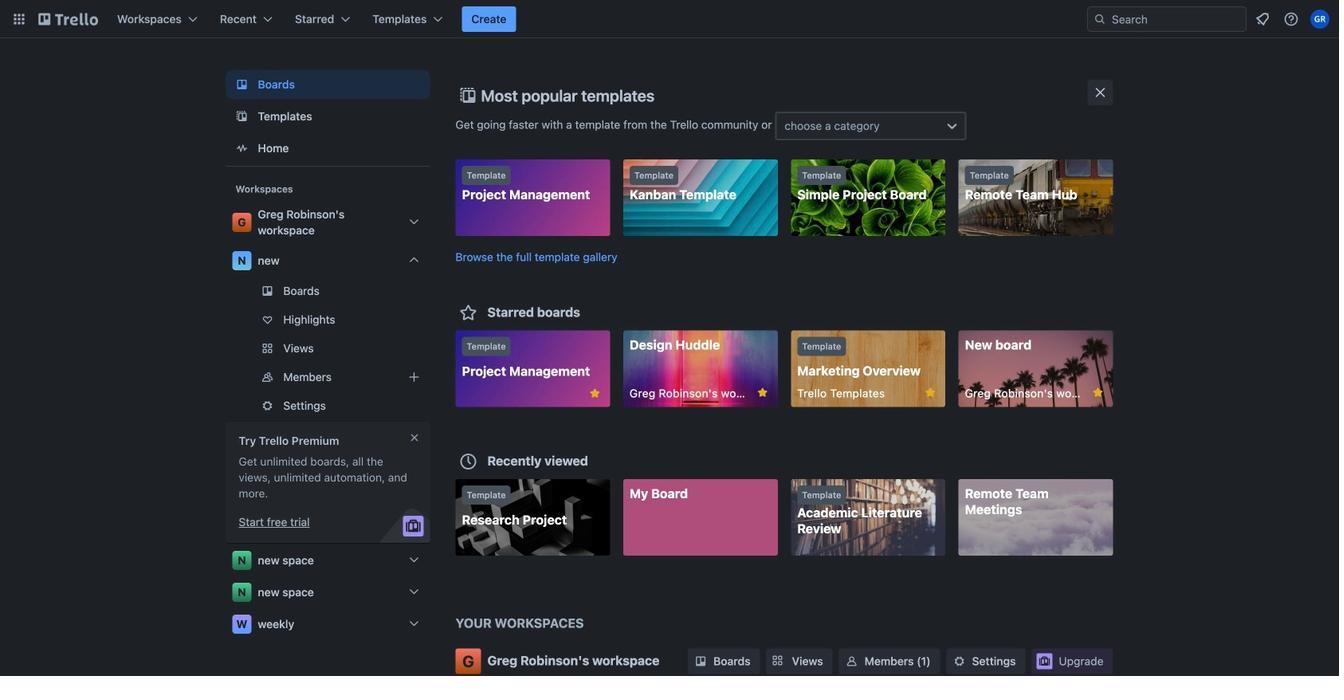 Task type: vqa. For each thing, say whether or not it's contained in the screenshot.
'a'
no



Task type: describe. For each thing, give the bounding box(es) containing it.
greg robinson (gregrobinson96) image
[[1311, 10, 1330, 29]]

add image
[[405, 368, 424, 387]]



Task type: locate. For each thing, give the bounding box(es) containing it.
home image
[[232, 139, 252, 158]]

back to home image
[[38, 6, 98, 32]]

sm image
[[693, 654, 709, 670], [952, 654, 968, 670]]

0 notifications image
[[1254, 10, 1273, 29]]

sm image
[[844, 654, 860, 670]]

0 horizontal spatial click to unstar this board. it will be removed from your starred list. image
[[588, 386, 602, 401]]

template board image
[[232, 107, 252, 126]]

Search field
[[1107, 8, 1247, 30]]

search image
[[1094, 13, 1107, 26]]

click to unstar this board. it will be removed from your starred list. image
[[1091, 386, 1106, 400], [588, 386, 602, 401]]

primary element
[[0, 0, 1340, 38]]

0 horizontal spatial sm image
[[693, 654, 709, 670]]

1 horizontal spatial click to unstar this board. it will be removed from your starred list. image
[[1091, 386, 1106, 400]]

1 horizontal spatial sm image
[[952, 654, 968, 670]]

board image
[[232, 75, 252, 94]]

1 sm image from the left
[[693, 654, 709, 670]]

open information menu image
[[1284, 11, 1300, 27]]

2 sm image from the left
[[952, 654, 968, 670]]



